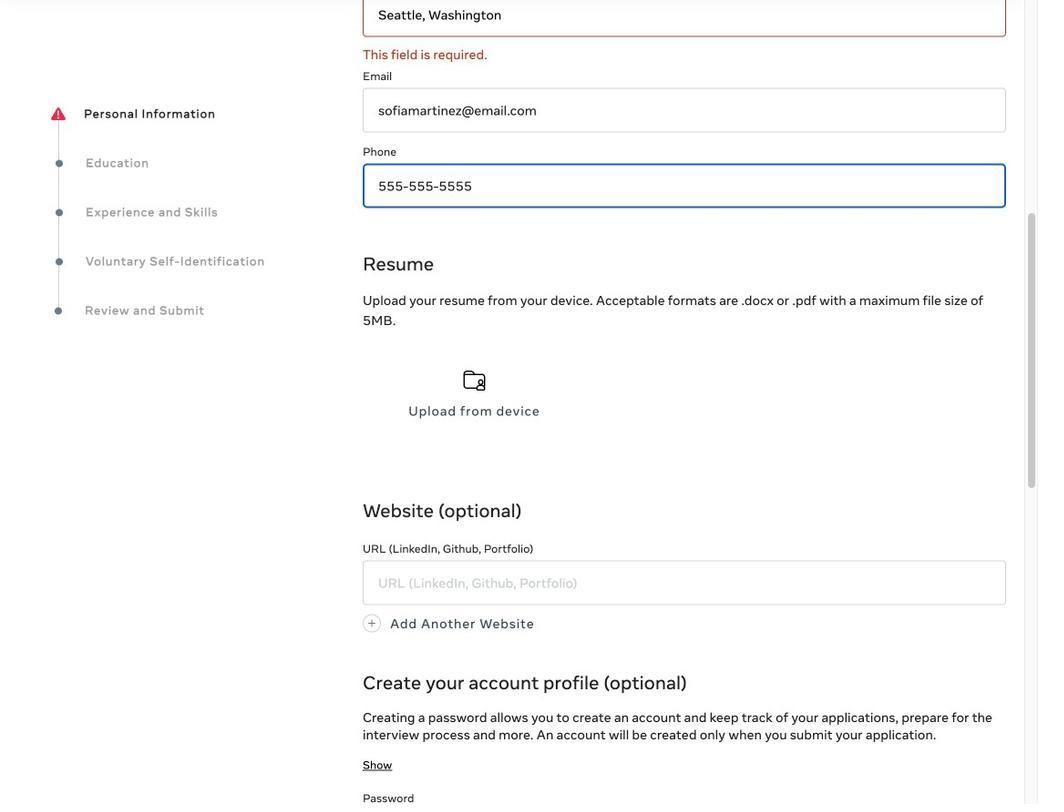 Task type: describe. For each thing, give the bounding box(es) containing it.
Location text field
[[363, 0, 1006, 37]]

Email text field
[[363, 88, 1006, 133]]

Phone text field
[[363, 164, 1006, 208]]

URL (LinkedIn, Github, Portfolio) text field
[[363, 561, 1006, 606]]



Task type: vqa. For each thing, say whether or not it's contained in the screenshot.
password field
no



